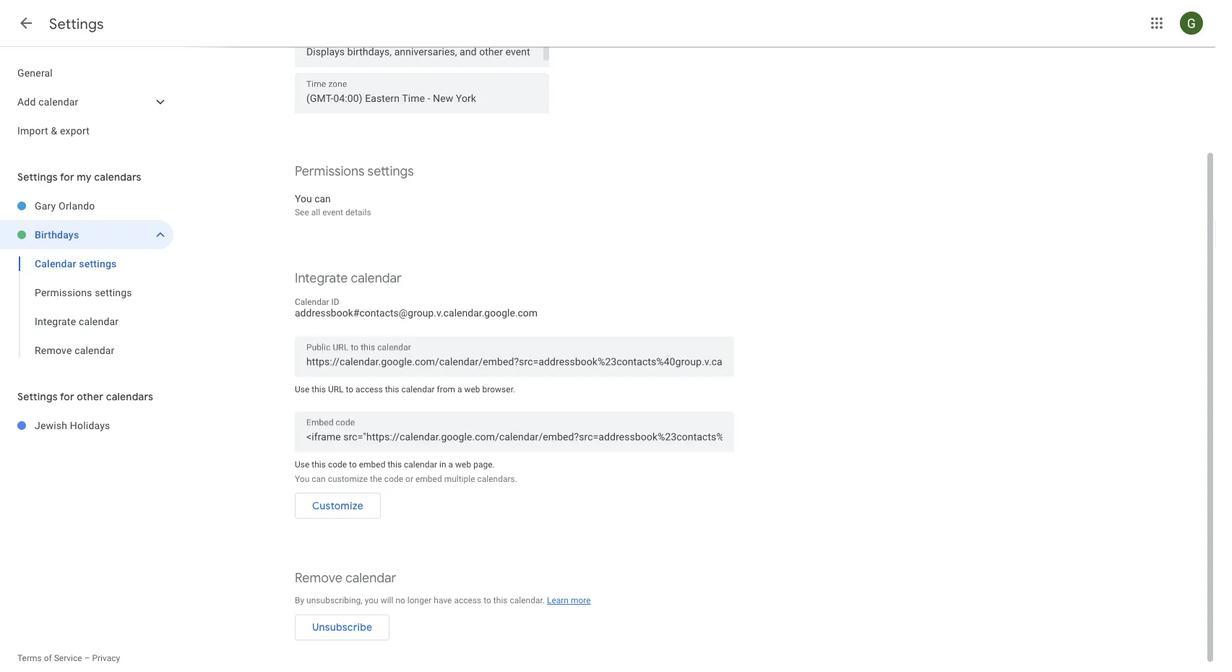 Task type: locate. For each thing, give the bounding box(es) containing it.
0 vertical spatial to
[[346, 384, 353, 395]]

0 vertical spatial settings
[[49, 14, 104, 33]]

privacy link
[[92, 653, 120, 663]]

integrate inside settings for my calendars tree
[[35, 315, 76, 327]]

jewish holidays link
[[35, 411, 173, 440]]

a right from
[[457, 384, 462, 395]]

1 horizontal spatial integrate
[[295, 270, 348, 287]]

0 horizontal spatial calendar
[[35, 258, 76, 270]]

integrate down calendar settings
[[35, 315, 76, 327]]

other
[[77, 390, 103, 403]]

event
[[322, 208, 343, 218]]

calendar id addressbook#contacts@group.v.calendar.google.com
[[295, 297, 538, 319]]

calendars up jewish holidays link
[[106, 390, 153, 403]]

to left calendar.
[[484, 596, 491, 606]]

1 vertical spatial web
[[455, 460, 471, 470]]

you for you can customize the code or embed multiple calendars.
[[295, 474, 309, 484]]

1 vertical spatial settings
[[17, 171, 58, 184]]

terms of service link
[[17, 653, 82, 663]]

for for my
[[60, 171, 74, 184]]

remove calendar
[[35, 344, 115, 356], [295, 570, 396, 587]]

1 vertical spatial calendar
[[295, 297, 329, 307]]

calendar left from
[[401, 384, 435, 395]]

code up customize
[[328, 460, 347, 470]]

calendar.
[[510, 596, 545, 606]]

you for you can see all event details
[[295, 193, 312, 205]]

2 vertical spatial to
[[484, 596, 491, 606]]

learn
[[547, 596, 569, 606]]

permissions settings
[[295, 163, 414, 180], [35, 287, 132, 298]]

settings for settings for other calendars
[[17, 390, 58, 403]]

remove calendar up the settings for other calendars
[[35, 344, 115, 356]]

tree containing general
[[0, 59, 173, 145]]

1 vertical spatial integrate
[[35, 315, 76, 327]]

0 horizontal spatial code
[[328, 460, 347, 470]]

permissions inside settings for my calendars tree
[[35, 287, 92, 298]]

all
[[311, 208, 320, 218]]

0 vertical spatial calendar
[[35, 258, 76, 270]]

0 vertical spatial code
[[328, 460, 347, 470]]

settings for settings
[[49, 14, 104, 33]]

group containing calendar settings
[[0, 249, 173, 365]]

settings right go back image
[[49, 14, 104, 33]]

can left customize
[[312, 474, 326, 484]]

2 vertical spatial settings
[[17, 390, 58, 403]]

1 vertical spatial integrate calendar
[[35, 315, 119, 327]]

calendars.
[[477, 474, 517, 484]]

remove calendar up unsubscribing,
[[295, 570, 396, 587]]

import
[[17, 125, 48, 137]]

tree
[[0, 59, 173, 145]]

customize
[[312, 500, 363, 513]]

1 horizontal spatial remove
[[295, 570, 342, 587]]

you inside the you can see all event details
[[295, 193, 312, 205]]

0 horizontal spatial integrate
[[35, 315, 76, 327]]

0 vertical spatial embed
[[359, 460, 385, 470]]

1 you from the top
[[295, 193, 312, 205]]

permissions settings down calendar settings
[[35, 287, 132, 298]]

you can see all event details
[[295, 193, 371, 218]]

web up the multiple
[[455, 460, 471, 470]]

this left from
[[385, 384, 399, 395]]

customize
[[328, 474, 368, 484]]

0 vertical spatial access
[[356, 384, 383, 395]]

2 use from the top
[[295, 460, 310, 470]]

id
[[331, 297, 339, 307]]

0 vertical spatial remove
[[35, 344, 72, 356]]

page.
[[473, 460, 495, 470]]

1 for from the top
[[60, 171, 74, 184]]

from
[[437, 384, 455, 395]]

web
[[464, 384, 480, 395], [455, 460, 471, 470]]

0 horizontal spatial permissions
[[35, 287, 92, 298]]

1 vertical spatial a
[[448, 460, 453, 470]]

you left customize
[[295, 474, 309, 484]]

by
[[295, 596, 304, 606]]

can up all
[[314, 193, 331, 205]]

1 horizontal spatial integrate calendar
[[295, 270, 402, 287]]

more
[[571, 596, 591, 606]]

0 vertical spatial you
[[295, 193, 312, 205]]

use
[[295, 384, 310, 395], [295, 460, 310, 470]]

0 vertical spatial permissions settings
[[295, 163, 414, 180]]

1 vertical spatial to
[[349, 460, 357, 470]]

a
[[457, 384, 462, 395], [448, 460, 453, 470]]

remove inside group
[[35, 344, 72, 356]]

jewish holidays
[[35, 419, 110, 431]]

1 vertical spatial remove calendar
[[295, 570, 396, 587]]

1 vertical spatial for
[[60, 390, 74, 403]]

use this code to embed this calendar in a web page.
[[295, 460, 495, 470]]

access right have
[[454, 596, 481, 606]]

calendar down 'birthdays'
[[35, 258, 76, 270]]

2 for from the top
[[60, 390, 74, 403]]

0 vertical spatial remove calendar
[[35, 344, 115, 356]]

1 vertical spatial use
[[295, 460, 310, 470]]

0 vertical spatial can
[[314, 193, 331, 205]]

calendar left id at left
[[295, 297, 329, 307]]

0 vertical spatial use
[[295, 384, 310, 395]]

calendar up the calendar id addressbook#contacts@group.v.calendar.google.com
[[351, 270, 402, 287]]

calendar up other
[[75, 344, 115, 356]]

access
[[356, 384, 383, 395], [454, 596, 481, 606]]

calendar for calendar id addressbook#contacts@group.v.calendar.google.com
[[295, 297, 329, 307]]

you
[[295, 193, 312, 205], [295, 474, 309, 484]]

calendar
[[35, 258, 76, 270], [295, 297, 329, 307]]

addressbook#contacts@group.v.calendar.google.com
[[295, 307, 538, 319]]

0 vertical spatial permissions
[[295, 163, 365, 180]]

0 horizontal spatial integrate calendar
[[35, 315, 119, 327]]

Displays birthdays, anniversaries, and other event dates of people in Google Contacts. text field
[[295, 44, 549, 61]]

group
[[0, 249, 173, 365]]

1 vertical spatial embed
[[415, 474, 442, 484]]

remove up the settings for other calendars
[[35, 344, 72, 356]]

settings down the birthdays link
[[79, 258, 117, 270]]

0 horizontal spatial remove calendar
[[35, 344, 115, 356]]

embed up the
[[359, 460, 385, 470]]

0 horizontal spatial a
[[448, 460, 453, 470]]

gary orlando tree item
[[0, 191, 173, 220]]

1 vertical spatial can
[[312, 474, 326, 484]]

0 horizontal spatial remove
[[35, 344, 72, 356]]

settings
[[49, 14, 104, 33], [17, 171, 58, 184], [17, 390, 58, 403]]

use this url to access this calendar from a web browser.
[[295, 384, 515, 395]]

a right 'in'
[[448, 460, 453, 470]]

import & export
[[17, 125, 90, 137]]

add calendar
[[17, 96, 78, 108]]

settings up jewish
[[17, 390, 58, 403]]

birthdays
[[35, 229, 79, 241]]

my
[[77, 171, 92, 184]]

can inside the you can see all event details
[[314, 193, 331, 205]]

calendar up &
[[38, 96, 78, 108]]

settings up details at the left top
[[368, 163, 414, 180]]

0 vertical spatial web
[[464, 384, 480, 395]]

permissions
[[295, 163, 365, 180], [35, 287, 92, 298]]

you can customize the code or embed multiple calendars.
[[295, 474, 517, 484]]

see
[[295, 208, 309, 218]]

this
[[312, 384, 326, 395], [385, 384, 399, 395], [312, 460, 326, 470], [388, 460, 402, 470], [493, 596, 508, 606]]

permissions settings up the you can see all event details
[[295, 163, 414, 180]]

use for use this code to embed this calendar in a web page.
[[295, 460, 310, 470]]

embed
[[359, 460, 385, 470], [415, 474, 442, 484]]

privacy
[[92, 653, 120, 663]]

settings up gary at the left of the page
[[17, 171, 58, 184]]

0 vertical spatial a
[[457, 384, 462, 395]]

for left my
[[60, 171, 74, 184]]

1 horizontal spatial embed
[[415, 474, 442, 484]]

1 horizontal spatial remove calendar
[[295, 570, 396, 587]]

calendars right my
[[94, 171, 141, 184]]

holidays
[[70, 419, 110, 431]]

integrate calendar down calendar settings
[[35, 315, 119, 327]]

orlando
[[59, 200, 95, 212]]

no
[[396, 596, 405, 606]]

1 vertical spatial remove
[[295, 570, 342, 587]]

1 horizontal spatial code
[[384, 474, 403, 484]]

calendar inside group
[[35, 258, 76, 270]]

0 vertical spatial integrate
[[295, 270, 348, 287]]

will
[[381, 596, 393, 606]]

embed right or
[[415, 474, 442, 484]]

calendar
[[38, 96, 78, 108], [351, 270, 402, 287], [79, 315, 119, 327], [75, 344, 115, 356], [401, 384, 435, 395], [404, 460, 437, 470], [345, 570, 396, 587]]

remove up unsubscribing,
[[295, 570, 342, 587]]

access right url
[[356, 384, 383, 395]]

1 horizontal spatial calendar
[[295, 297, 329, 307]]

calendars
[[94, 171, 141, 184], [106, 390, 153, 403]]

None text field
[[306, 89, 538, 109], [306, 352, 723, 372], [306, 427, 723, 447], [306, 89, 538, 109], [306, 352, 723, 372], [306, 427, 723, 447]]

1 vertical spatial you
[[295, 474, 309, 484]]

1 horizontal spatial a
[[457, 384, 462, 395]]

permissions down calendar settings
[[35, 287, 92, 298]]

to
[[346, 384, 353, 395], [349, 460, 357, 470], [484, 596, 491, 606]]

can
[[314, 193, 331, 205], [312, 474, 326, 484]]

calendars for settings for other calendars
[[106, 390, 153, 403]]

this left url
[[312, 384, 326, 395]]

settings
[[368, 163, 414, 180], [79, 258, 117, 270], [95, 287, 132, 298]]

code down use this code to embed this calendar in a web page.
[[384, 474, 403, 484]]

integrate up id at left
[[295, 270, 348, 287]]

you up see
[[295, 193, 312, 205]]

integrate calendar inside settings for my calendars tree
[[35, 315, 119, 327]]

integrate
[[295, 270, 348, 287], [35, 315, 76, 327]]

web right from
[[464, 384, 480, 395]]

add
[[17, 96, 36, 108]]

0 horizontal spatial permissions settings
[[35, 287, 132, 298]]

unsubscribing,
[[306, 596, 363, 606]]

code
[[328, 460, 347, 470], [384, 474, 403, 484]]

permissions up the you can see all event details
[[295, 163, 365, 180]]

settings down calendar settings
[[95, 287, 132, 298]]

remove
[[35, 344, 72, 356], [295, 570, 342, 587]]

1 vertical spatial access
[[454, 596, 481, 606]]

1 use from the top
[[295, 384, 310, 395]]

integrate calendar
[[295, 270, 402, 287], [35, 315, 119, 327]]

0 vertical spatial calendars
[[94, 171, 141, 184]]

1 vertical spatial permissions
[[35, 287, 92, 298]]

to up customize
[[349, 460, 357, 470]]

this up the "customize"
[[312, 460, 326, 470]]

2 you from the top
[[295, 474, 309, 484]]

1 vertical spatial calendars
[[106, 390, 153, 403]]

1 vertical spatial permissions settings
[[35, 287, 132, 298]]

a for in
[[448, 460, 453, 470]]

integrate calendar up id at left
[[295, 270, 402, 287]]

calendar inside the calendar id addressbook#contacts@group.v.calendar.google.com
[[295, 297, 329, 307]]

browser.
[[482, 384, 515, 395]]

for
[[60, 171, 74, 184], [60, 390, 74, 403]]

0 vertical spatial for
[[60, 171, 74, 184]]

for left other
[[60, 390, 74, 403]]

to right url
[[346, 384, 353, 395]]

unsubscribe
[[312, 621, 372, 634]]

of
[[44, 653, 52, 663]]



Task type: vqa. For each thing, say whether or not it's contained in the screenshot.
when
no



Task type: describe. For each thing, give the bounding box(es) containing it.
service
[[54, 653, 82, 663]]

longer
[[407, 596, 432, 606]]

calendar settings
[[35, 258, 117, 270]]

0 vertical spatial settings
[[368, 163, 414, 180]]

birthdays tree item
[[0, 220, 173, 249]]

have
[[434, 596, 452, 606]]

the
[[370, 474, 382, 484]]

for for other
[[60, 390, 74, 403]]

1 horizontal spatial permissions settings
[[295, 163, 414, 180]]

in
[[439, 460, 446, 470]]

settings for other calendars
[[17, 390, 153, 403]]

0 horizontal spatial access
[[356, 384, 383, 395]]

gary
[[35, 200, 56, 212]]

jewish
[[35, 419, 67, 431]]

you
[[365, 596, 378, 606]]

1 horizontal spatial access
[[454, 596, 481, 606]]

calendar down calendar settings
[[79, 315, 119, 327]]

–
[[84, 653, 90, 663]]

settings heading
[[49, 14, 104, 33]]

permissions settings inside settings for my calendars tree
[[35, 287, 132, 298]]

unsubscribe button
[[295, 611, 390, 645]]

calendar for calendar settings
[[35, 258, 76, 270]]

settings for my calendars tree
[[0, 191, 173, 365]]

0 vertical spatial integrate calendar
[[295, 270, 402, 287]]

calendar up or
[[404, 460, 437, 470]]

terms
[[17, 653, 42, 663]]

0 horizontal spatial embed
[[359, 460, 385, 470]]

url
[[328, 384, 344, 395]]

or
[[405, 474, 413, 484]]

2 vertical spatial settings
[[95, 287, 132, 298]]

birthdays link
[[35, 220, 147, 249]]

multiple
[[444, 474, 475, 484]]

a for from
[[457, 384, 462, 395]]

web for page.
[[455, 460, 471, 470]]

calendar up you
[[345, 570, 396, 587]]

can for you can customize the code or embed multiple calendars.
[[312, 474, 326, 484]]

this left calendar.
[[493, 596, 508, 606]]

go back image
[[17, 14, 35, 32]]

can for you can see all event details
[[314, 193, 331, 205]]

1 vertical spatial settings
[[79, 258, 117, 270]]

1 horizontal spatial permissions
[[295, 163, 365, 180]]

1 vertical spatial code
[[384, 474, 403, 484]]

web for browser.
[[464, 384, 480, 395]]

use for use this url to access this calendar from a web browser.
[[295, 384, 310, 395]]

jewish holidays tree item
[[0, 411, 173, 440]]

terms of service – privacy
[[17, 653, 120, 663]]

gary orlando
[[35, 200, 95, 212]]

general
[[17, 67, 53, 79]]

to for embed
[[349, 460, 357, 470]]

to for access
[[346, 384, 353, 395]]

remove calendar inside group
[[35, 344, 115, 356]]

details
[[345, 208, 371, 218]]

settings for settings for my calendars
[[17, 171, 58, 184]]

&
[[51, 125, 57, 137]]

by unsubscribing, you will no longer have access to this calendar. learn more
[[295, 596, 591, 606]]

settings for my calendars
[[17, 171, 141, 184]]

learn more link
[[547, 596, 591, 606]]

calendars for settings for my calendars
[[94, 171, 141, 184]]

export
[[60, 125, 90, 137]]

this up "you can customize the code or embed multiple calendars."
[[388, 460, 402, 470]]



